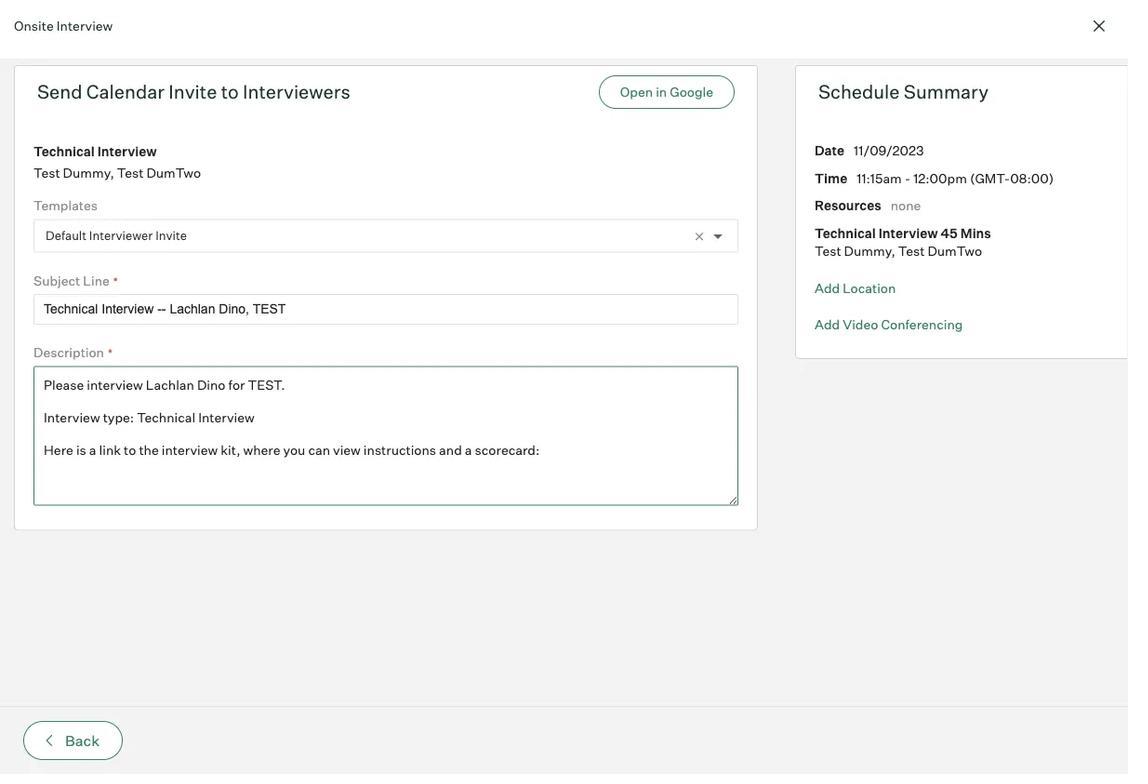 Task type: describe. For each thing, give the bounding box(es) containing it.
Please interview Lachlan Dino for TEST.  Interview type: Technical Interview  Here is a link to the interview kit, where you can view instructions and a scorecard: text field
[[34, 366, 739, 506]]

schedule
[[819, 80, 900, 103]]

onsite
[[14, 17, 54, 33]]

add video conferencing
[[815, 316, 964, 333]]

default interviewer invite
[[46, 228, 187, 243]]

description
[[34, 344, 104, 361]]

to
[[221, 80, 239, 103]]

technical for technical interview 45 mins test dummy, test dumtwo
[[815, 225, 877, 241]]

2 - from the left
[[1005, 170, 1011, 186]]

date
[[815, 142, 845, 159]]

test up add location
[[815, 243, 842, 259]]

interview for onsite interview
[[57, 17, 113, 33]]

(gmt
[[971, 170, 1005, 186]]

interview for technical interview 45 mins test dummy, test dumtwo
[[879, 225, 939, 241]]

schedule summary
[[819, 80, 989, 103]]

add location
[[815, 280, 897, 296]]

default
[[46, 228, 87, 243]]

add video conferencing link
[[815, 316, 964, 333]]

templates
[[34, 197, 98, 214]]

test up "interviewer"
[[117, 164, 144, 181]]

12:00pm
[[914, 170, 968, 186]]

open
[[621, 84, 653, 100]]

in
[[656, 84, 667, 100]]

test up 'templates' at the left
[[34, 164, 60, 181]]

)
[[1050, 170, 1055, 186]]

conferencing
[[882, 316, 964, 333]]

add for add location
[[815, 280, 841, 296]]

mins
[[961, 225, 992, 241]]

close image
[[1089, 15, 1111, 37]]

technical for technical interview test dummy, test dumtwo
[[34, 143, 95, 160]]

08:00
[[1011, 170, 1050, 186]]

subject line
[[34, 272, 110, 289]]

dumtwo inside the technical interview test dummy, test dumtwo
[[146, 164, 201, 181]]



Task type: locate. For each thing, give the bounding box(es) containing it.
interviewers
[[243, 80, 351, 103]]

invite
[[169, 80, 217, 103], [156, 228, 187, 243]]

- left )
[[1005, 170, 1011, 186]]

interview
[[57, 17, 113, 33], [97, 143, 157, 160], [879, 225, 939, 241]]

technical inside technical interview 45 mins test dummy, test dumtwo
[[815, 225, 877, 241]]

back button
[[23, 721, 123, 760]]

0 vertical spatial dummy,
[[63, 164, 114, 181]]

None text field
[[34, 294, 739, 325]]

open in google
[[621, 84, 714, 100]]

1 vertical spatial dummy,
[[845, 243, 896, 259]]

technical interview 45 mins test dummy, test dumtwo
[[815, 225, 992, 259]]

- up the none
[[905, 170, 911, 186]]

dumtwo up "interviewer"
[[146, 164, 201, 181]]

1 vertical spatial interview
[[97, 143, 157, 160]]

-
[[905, 170, 911, 186], [1005, 170, 1011, 186]]

1 vertical spatial invite
[[156, 228, 187, 243]]

back
[[65, 732, 100, 750]]

0 horizontal spatial dumtwo
[[146, 164, 201, 181]]

technical down "resources"
[[815, 225, 877, 241]]

location
[[843, 280, 897, 296]]

google
[[670, 84, 714, 100]]

0 horizontal spatial -
[[905, 170, 911, 186]]

test down the none
[[899, 243, 925, 259]]

dummy, inside the technical interview test dummy, test dumtwo
[[63, 164, 114, 181]]

dumtwo inside technical interview 45 mins test dummy, test dumtwo
[[928, 243, 983, 259]]

dumtwo
[[146, 164, 201, 181], [928, 243, 983, 259]]

1 vertical spatial add
[[815, 316, 841, 333]]

date 11/09/2023
[[815, 142, 925, 159]]

0 vertical spatial interview
[[57, 17, 113, 33]]

technical interview test dummy, test dumtwo
[[34, 143, 201, 181]]

dummy,
[[63, 164, 114, 181], [845, 243, 896, 259]]

interview inside technical interview 45 mins test dummy, test dumtwo
[[879, 225, 939, 241]]

1 vertical spatial dumtwo
[[928, 243, 983, 259]]

1 horizontal spatial -
[[1005, 170, 1011, 186]]

add left video
[[815, 316, 841, 333]]

technical inside the technical interview test dummy, test dumtwo
[[34, 143, 95, 160]]

subject
[[34, 272, 80, 289]]

0 vertical spatial technical
[[34, 143, 95, 160]]

interview down the none
[[879, 225, 939, 241]]

45
[[941, 225, 959, 241]]

0 vertical spatial invite
[[169, 80, 217, 103]]

dummy, inside technical interview 45 mins test dummy, test dumtwo
[[845, 243, 896, 259]]

line
[[83, 272, 110, 289]]

11:15am
[[857, 170, 903, 186]]

1 add from the top
[[815, 280, 841, 296]]

invite for calendar
[[169, 80, 217, 103]]

interview for technical interview test dummy, test dumtwo
[[97, 143, 157, 160]]

add for add video conferencing
[[815, 316, 841, 333]]

0 vertical spatial dumtwo
[[146, 164, 201, 181]]

1 - from the left
[[905, 170, 911, 186]]

resources
[[815, 197, 882, 214]]

send
[[37, 80, 82, 103]]

1 horizontal spatial dummy,
[[845, 243, 896, 259]]

time
[[815, 170, 848, 186]]

dumtwo down 45
[[928, 243, 983, 259]]

calendar
[[86, 80, 165, 103]]

add left location
[[815, 280, 841, 296]]

invite left to
[[169, 80, 217, 103]]

0 vertical spatial add
[[815, 280, 841, 296]]

time 11:15am - 12:00pm (gmt -08:00 )
[[815, 170, 1055, 186]]

summary
[[904, 80, 989, 103]]

invite right "interviewer"
[[156, 228, 187, 243]]

invite for interviewer
[[156, 228, 187, 243]]

0 horizontal spatial dummy,
[[63, 164, 114, 181]]

send calendar invite to interviewers
[[37, 80, 351, 103]]

11/09/2023
[[854, 142, 925, 159]]

test
[[34, 164, 60, 181], [117, 164, 144, 181], [815, 243, 842, 259], [899, 243, 925, 259]]

add
[[815, 280, 841, 296], [815, 316, 841, 333]]

dummy, up location
[[845, 243, 896, 259]]

open in google button
[[599, 75, 735, 109]]

1 horizontal spatial dumtwo
[[928, 243, 983, 259]]

resources none
[[815, 197, 922, 214]]

technical
[[34, 143, 95, 160], [815, 225, 877, 241]]

video
[[843, 316, 879, 333]]

1 vertical spatial technical
[[815, 225, 877, 241]]

interviewer
[[89, 228, 153, 243]]

interview inside the technical interview test dummy, test dumtwo
[[97, 143, 157, 160]]

0 horizontal spatial technical
[[34, 143, 95, 160]]

interview right onsite
[[57, 17, 113, 33]]

add location link
[[815, 279, 897, 297]]

none
[[891, 197, 922, 214]]

technical up 'templates' at the left
[[34, 143, 95, 160]]

onsite interview
[[14, 17, 113, 33]]

dummy, up 'templates' at the left
[[63, 164, 114, 181]]

1 horizontal spatial technical
[[815, 225, 877, 241]]

2 vertical spatial interview
[[879, 225, 939, 241]]

2 add from the top
[[815, 316, 841, 333]]

interview down calendar at the top left of the page
[[97, 143, 157, 160]]



Task type: vqa. For each thing, say whether or not it's contained in the screenshot.
Conferencing
yes



